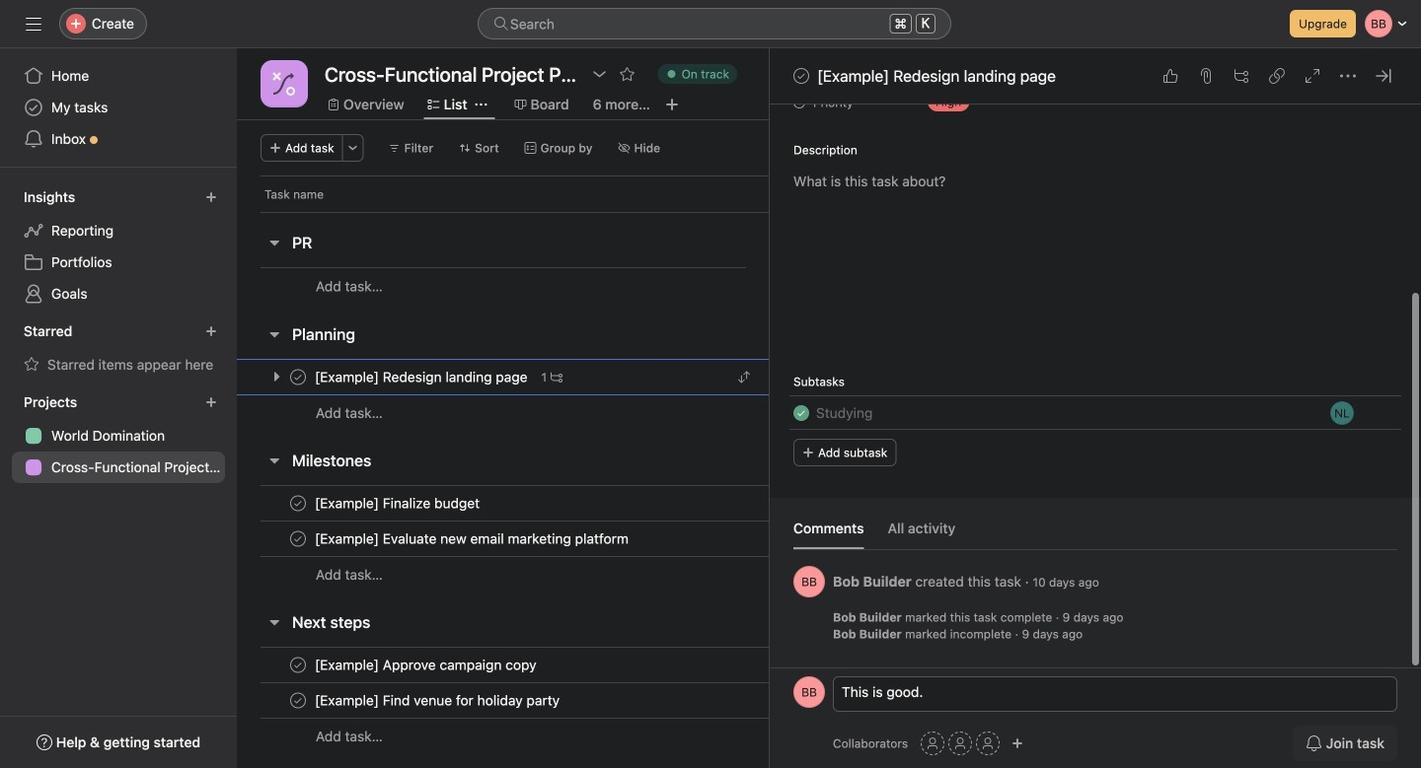 Task type: vqa. For each thing, say whether or not it's contained in the screenshot.
[EXAMPLE] APPROVE CAMPAIGN COPY cell Mark complete icon
yes



Task type: locate. For each thing, give the bounding box(es) containing it.
task name text field down [example] finalize budget cell
[[311, 530, 635, 549]]

None text field
[[320, 56, 582, 92]]

1 vertical spatial task name text field
[[311, 494, 486, 514]]

1 vertical spatial mark complete checkbox
[[286, 689, 310, 713]]

add or remove collaborators image
[[1012, 738, 1024, 750]]

header planning tree grid
[[237, 359, 960, 431]]

task name text field inside the '[example] evaluate new email marketing platform' cell
[[311, 530, 635, 549]]

1 mark complete checkbox from the top
[[286, 492, 310, 516]]

1 mark complete image from the top
[[286, 366, 310, 389]]

mark complete image inside [example] find venue for holiday party cell
[[286, 689, 310, 713]]

task name text field for mark complete image within [example] finalize budget cell
[[311, 494, 486, 514]]

collapse task list for this group image down "expand subtask list for the task [example] redesign landing page" icon at the left of the page
[[267, 453, 282, 469]]

1 vertical spatial task name text field
[[311, 691, 566, 711]]

task name text field inside [example] finalize budget cell
[[311, 494, 486, 514]]

new project or portfolio image
[[205, 397, 217, 409]]

None field
[[478, 8, 952, 39]]

open user profile image
[[794, 567, 825, 598]]

Mark complete checkbox
[[790, 64, 813, 88], [286, 366, 310, 389], [286, 528, 310, 551], [286, 654, 310, 678]]

2 task name text field from the top
[[311, 494, 486, 514]]

1 vertical spatial mark complete image
[[286, 528, 310, 551]]

0 likes. click to like this task image
[[1163, 68, 1179, 84]]

expand subtask list for the task [example] redesign landing page image
[[268, 369, 284, 385]]

1 vertical spatial mark complete image
[[286, 492, 310, 516]]

Task name text field
[[311, 368, 534, 387], [311, 494, 486, 514], [311, 656, 543, 676]]

0 vertical spatial task name text field
[[311, 530, 635, 549]]

1 task name text field from the top
[[311, 368, 534, 387]]

mark complete checkbox inside [example] finalize budget cell
[[286, 492, 310, 516]]

Task name text field
[[311, 530, 635, 549], [311, 691, 566, 711]]

Completed checkbox
[[790, 402, 813, 425]]

add to starred image
[[619, 66, 635, 82]]

1 task name text field from the top
[[311, 530, 635, 549]]

Mark complete checkbox
[[286, 492, 310, 516], [286, 689, 310, 713]]

mark complete image
[[286, 366, 310, 389], [286, 528, 310, 551], [286, 689, 310, 713]]

list item
[[770, 396, 1421, 431]]

new insights image
[[205, 191, 217, 203]]

[example] redesign landing page cell
[[237, 359, 770, 396]]

task name text field inside [example] find venue for holiday party cell
[[311, 691, 566, 711]]

tab list
[[794, 518, 1398, 551]]

mark complete checkbox inside [example] find venue for holiday party cell
[[286, 689, 310, 713]]

add tab image
[[664, 97, 680, 113]]

mark complete image inside the '[example] evaluate new email marketing platform' cell
[[286, 528, 310, 551]]

1 collapse task list for this group image from the top
[[267, 327, 282, 343]]

line_and_symbols image
[[272, 72, 296, 96]]

mark complete checkbox inside [example] redesign landing page cell
[[286, 366, 310, 389]]

0 vertical spatial mark complete image
[[286, 366, 310, 389]]

main content
[[770, 0, 1421, 668]]

3 mark complete image from the top
[[286, 689, 310, 713]]

close details image
[[1376, 68, 1392, 84]]

collapse task list for this group image up "expand subtask list for the task [example] redesign landing page" icon at the left of the page
[[267, 327, 282, 343]]

move tasks between sections image
[[738, 372, 750, 383]]

starred element
[[0, 314, 237, 385]]

copy task link image
[[1269, 68, 1285, 84]]

collapse task list for this group image
[[267, 327, 282, 343], [267, 453, 282, 469]]

mark complete image inside [example] finalize budget cell
[[286, 492, 310, 516]]

row
[[237, 176, 843, 212], [261, 211, 770, 213], [237, 268, 960, 305], [237, 395, 960, 431], [237, 486, 960, 522], [237, 521, 960, 558], [237, 557, 960, 593], [237, 648, 960, 684], [237, 683, 960, 720], [237, 719, 960, 755]]

task name text field down "[example] approve campaign copy" cell
[[311, 691, 566, 711]]

add items to starred image
[[205, 326, 217, 338]]

2 collapse task list for this group image from the top
[[267, 453, 282, 469]]

2 vertical spatial mark complete image
[[286, 689, 310, 713]]

global element
[[0, 48, 237, 167]]

0 vertical spatial task name text field
[[311, 368, 534, 387]]

0 vertical spatial mark complete image
[[790, 64, 813, 88]]

3 task name text field from the top
[[311, 656, 543, 676]]

2 mark complete checkbox from the top
[[286, 689, 310, 713]]

0 vertical spatial mark complete checkbox
[[286, 492, 310, 516]]

task name text field for [example] finalize budget cell
[[311, 530, 635, 549]]

1 vertical spatial collapse task list for this group image
[[267, 615, 282, 631]]

Task Name text field
[[816, 403, 873, 424]]

[example] redesign landing page dialog
[[770, 0, 1421, 769]]

2 vertical spatial mark complete image
[[286, 654, 310, 678]]

2 vertical spatial task name text field
[[311, 656, 543, 676]]

1 vertical spatial collapse task list for this group image
[[267, 453, 282, 469]]

hide sidebar image
[[26, 16, 41, 32]]

0 vertical spatial collapse task list for this group image
[[267, 235, 282, 251]]

mark complete image
[[790, 64, 813, 88], [286, 492, 310, 516], [286, 654, 310, 678]]

0 vertical spatial collapse task list for this group image
[[267, 327, 282, 343]]

[example] approve campaign copy cell
[[237, 648, 770, 684]]

header milestones tree grid
[[237, 486, 960, 593]]

mark complete image inside "[example] approve campaign copy" cell
[[286, 654, 310, 678]]

2 task name text field from the top
[[311, 691, 566, 711]]

task name text field inside [example] redesign landing page cell
[[311, 368, 534, 387]]

mark complete checkbox inside the '[example] evaluate new email marketing platform' cell
[[286, 528, 310, 551]]

2 mark complete image from the top
[[286, 528, 310, 551]]

edit comment document
[[834, 682, 1397, 726]]

task name text field inside "[example] approve campaign copy" cell
[[311, 656, 543, 676]]

2 collapse task list for this group image from the top
[[267, 615, 282, 631]]

open user profile image
[[794, 677, 825, 709]]

collapse task list for this group image
[[267, 235, 282, 251], [267, 615, 282, 631]]



Task type: describe. For each thing, give the bounding box(es) containing it.
tab actions image
[[475, 99, 487, 111]]

task name text field for mark complete image in the "[example] approve campaign copy" cell
[[311, 656, 543, 676]]

mark complete checkbox inside [example] redesign landing page dialog
[[790, 64, 813, 88]]

tab list inside [example] redesign landing page dialog
[[794, 518, 1398, 551]]

[example] evaluate new email marketing platform cell
[[237, 521, 770, 558]]

task name text field for "[example] approve campaign copy" cell
[[311, 691, 566, 711]]

completed image
[[790, 402, 813, 425]]

1 subtask image
[[551, 372, 563, 383]]

[example] find venue for holiday party cell
[[237, 683, 770, 720]]

mark complete image for [example] finalize budget cell
[[286, 492, 310, 516]]

collapse task list for this group image for header planning tree grid
[[267, 327, 282, 343]]

mark complete image for mark complete checkbox within [example] redesign landing page cell
[[286, 366, 310, 389]]

projects element
[[0, 385, 237, 488]]

add subtask image
[[1234, 68, 1250, 84]]

header next steps tree grid
[[237, 648, 960, 755]]

toggle assignee popover image
[[1331, 402, 1354, 425]]

show options image
[[592, 66, 608, 82]]

more actions for this task image
[[1340, 68, 1356, 84]]

full screen image
[[1305, 68, 1321, 84]]

collapse task list for this group image for header milestones tree grid on the bottom of the page
[[267, 453, 282, 469]]

1 collapse task list for this group image from the top
[[267, 235, 282, 251]]

mark complete image for "[example] approve campaign copy" cell
[[286, 654, 310, 678]]

mark complete image for mark complete checkbox in the '[example] evaluate new email marketing platform' cell
[[286, 528, 310, 551]]

more actions image
[[347, 142, 359, 154]]

attachments: add a file to this task, [example] redesign landing page image
[[1198, 68, 1214, 84]]

insights element
[[0, 180, 237, 314]]

mark complete checkbox inside "[example] approve campaign copy" cell
[[286, 654, 310, 678]]

mark complete checkbox for task name text field in the [example] finalize budget cell
[[286, 492, 310, 516]]

mark complete checkbox for task name text box in the [example] find venue for holiday party cell
[[286, 689, 310, 713]]

Search tasks, projects, and more text field
[[478, 8, 952, 39]]

[example] finalize budget cell
[[237, 486, 770, 522]]

mark complete image for mark complete option within the [example] find venue for holiday party cell
[[286, 689, 310, 713]]



